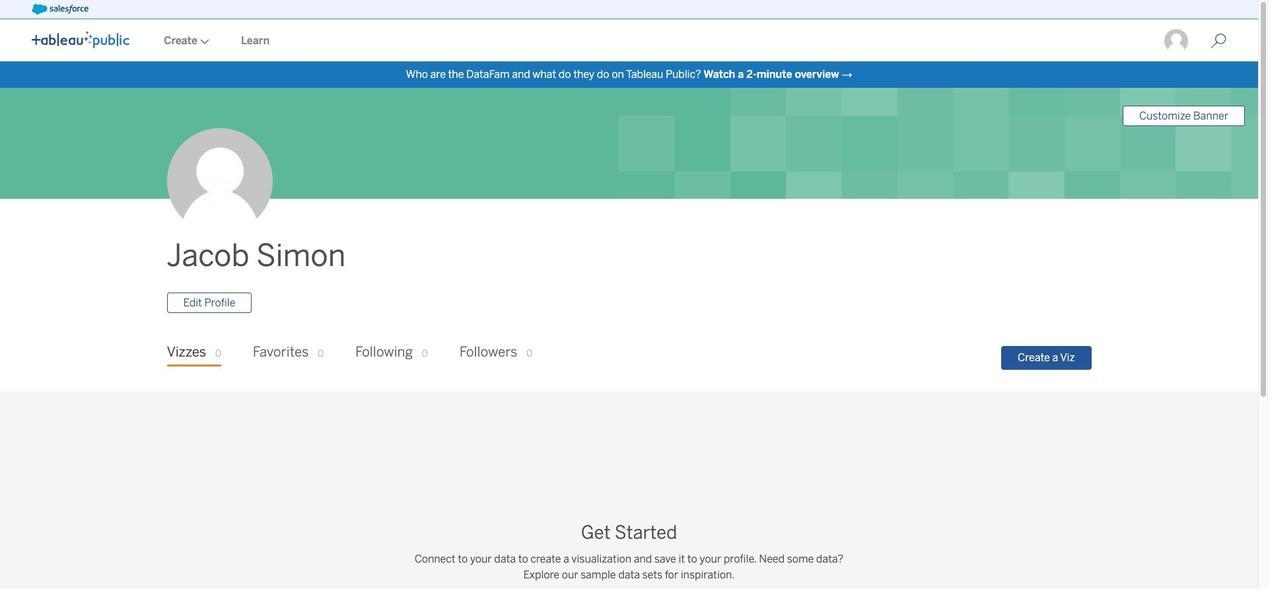 Task type: locate. For each thing, give the bounding box(es) containing it.
logo image
[[32, 31, 130, 48]]

jacob.simon6557 image
[[1164, 28, 1190, 54]]

go to search image
[[1195, 33, 1243, 49]]

create image
[[198, 39, 209, 44]]



Task type: describe. For each thing, give the bounding box(es) containing it.
avatar image
[[167, 128, 273, 234]]

salesforce logo image
[[32, 4, 88, 15]]



Task type: vqa. For each thing, say whether or not it's contained in the screenshot.
Logo
yes



